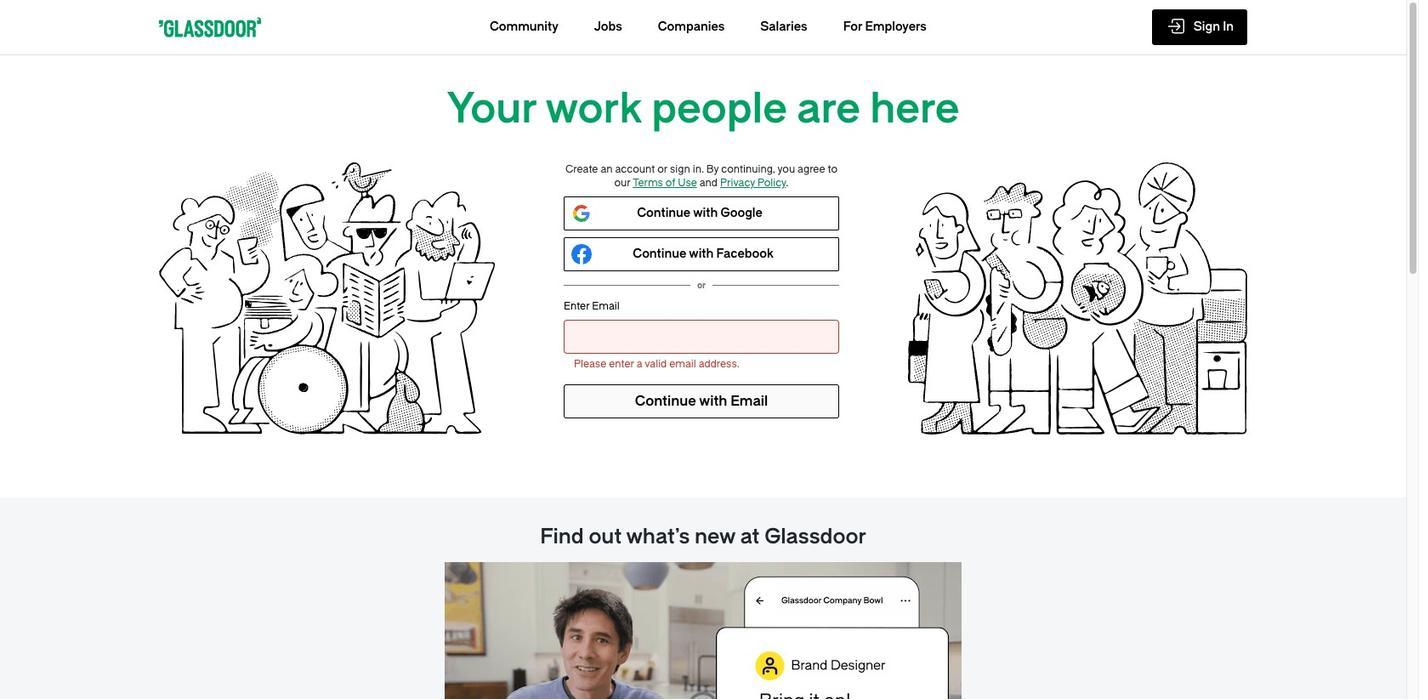 Task type: locate. For each thing, give the bounding box(es) containing it.
here
[[870, 85, 960, 133]]

with down and
[[693, 206, 718, 220]]

continue down continue with google
[[633, 247, 687, 261]]

create
[[566, 163, 598, 175]]

your work people are here
[[447, 85, 960, 133]]

email
[[592, 300, 620, 312]]

valid
[[645, 358, 667, 370]]

privacy
[[720, 177, 755, 189]]

0 vertical spatial with
[[693, 206, 718, 220]]

a
[[637, 358, 643, 370]]

jobs
[[594, 20, 622, 34]]

continue down terms of use link
[[637, 206, 691, 220]]

or inside create an account or sign in. by continuing, you agree to our
[[658, 163, 668, 175]]

0 horizontal spatial or
[[658, 163, 668, 175]]

community
[[490, 20, 559, 34]]

community link
[[490, 0, 559, 54]]

enter
[[564, 300, 590, 312]]

employers
[[865, 20, 927, 34]]

video thumbnail image
[[445, 562, 962, 699]]

.
[[786, 177, 789, 189]]

continue
[[637, 206, 691, 220], [633, 247, 687, 261]]

for employers
[[843, 20, 927, 34]]

0 vertical spatial or
[[658, 163, 668, 175]]

with
[[693, 206, 718, 220], [689, 247, 714, 261]]

policy
[[758, 177, 786, 189]]

with down continue with google button
[[689, 247, 714, 261]]

people
[[652, 85, 787, 133]]

at
[[740, 525, 760, 549]]

new
[[695, 525, 736, 549]]

enter email
[[564, 300, 620, 312]]

or up terms of use link
[[658, 163, 668, 175]]

address.
[[699, 358, 740, 370]]

enter
[[609, 358, 634, 370]]

you
[[778, 163, 795, 175]]

find
[[540, 525, 584, 549]]

privacy policy link
[[720, 177, 786, 189]]

or
[[658, 163, 668, 175], [697, 280, 706, 290]]

continue with google
[[637, 206, 763, 220]]

1 vertical spatial with
[[689, 247, 714, 261]]

1 vertical spatial continue
[[633, 247, 687, 261]]

continue with facebook
[[633, 247, 774, 261]]

1 horizontal spatial or
[[697, 280, 706, 290]]

salaries link
[[761, 0, 808, 54]]

0 vertical spatial continue
[[637, 206, 691, 220]]

or down 'continue with facebook' button
[[697, 280, 706, 290]]

email
[[670, 358, 696, 370]]

are
[[797, 85, 861, 133]]

with for google
[[693, 206, 718, 220]]



Task type: vqa. For each thing, say whether or not it's contained in the screenshot.
the what's
yes



Task type: describe. For each thing, give the bounding box(es) containing it.
google
[[721, 206, 763, 220]]

continue for continue with google
[[637, 206, 691, 220]]

1 vertical spatial or
[[697, 280, 706, 290]]

agree
[[798, 163, 825, 175]]

our
[[614, 177, 631, 189]]

account
[[615, 163, 655, 175]]

out
[[589, 525, 622, 549]]

companies
[[658, 20, 725, 34]]

and
[[700, 177, 718, 189]]

work
[[545, 85, 642, 133]]

an
[[601, 163, 613, 175]]

terms of use and privacy policy .
[[633, 177, 789, 189]]

to
[[828, 163, 838, 175]]

with for facebook
[[689, 247, 714, 261]]

please
[[574, 358, 607, 370]]

create an account or sign in. by continuing, you agree to our
[[566, 163, 838, 189]]

use
[[678, 177, 697, 189]]

of
[[666, 177, 676, 189]]

terms of use link
[[633, 177, 697, 189]]

find out what's new at glassdoor
[[540, 525, 867, 549]]

salaries
[[761, 20, 808, 34]]

jobs link
[[594, 0, 622, 54]]

sign
[[670, 163, 690, 175]]

in.
[[693, 163, 704, 175]]

glassdoor
[[765, 525, 867, 549]]

Enter Email email field
[[574, 328, 829, 345]]

continue for continue with facebook
[[633, 247, 687, 261]]

continuing,
[[721, 163, 775, 175]]

for employers link
[[843, 0, 927, 54]]

continue with facebook button
[[564, 237, 839, 271]]

continue with google button
[[564, 196, 839, 230]]

for
[[843, 20, 863, 34]]

please enter a valid email address.
[[574, 358, 740, 370]]

your
[[447, 85, 537, 133]]

video play button image
[[685, 689, 722, 699]]

by
[[707, 163, 719, 175]]

facebook
[[717, 247, 774, 261]]

companies link
[[658, 0, 725, 54]]

what's
[[626, 525, 690, 549]]

terms
[[633, 177, 663, 189]]



